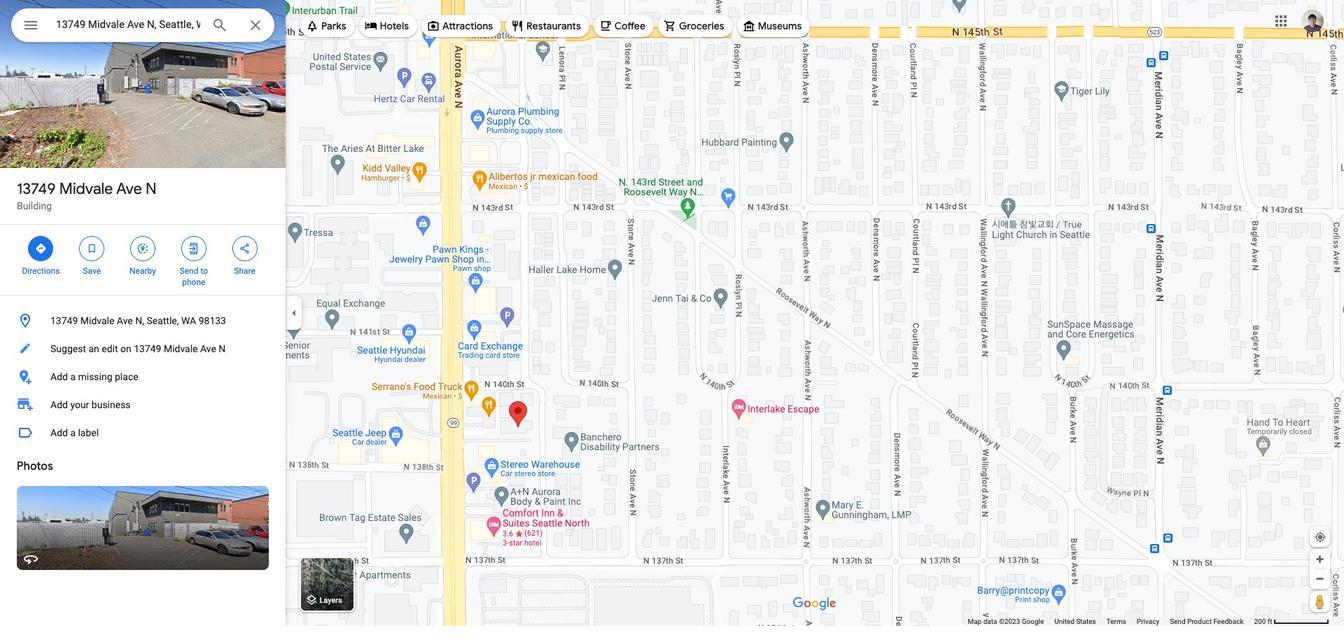 Task type: vqa. For each thing, say whether or not it's contained in the screenshot.


Task type: locate. For each thing, give the bounding box(es) containing it.
your
[[70, 399, 89, 410]]

add
[[50, 371, 68, 382], [50, 399, 68, 410], [50, 427, 68, 438]]

terms button
[[1107, 617, 1127, 626]]

send inside send to phone
[[180, 266, 199, 276]]

a left 'label'
[[70, 427, 76, 438]]

send inside button
[[1170, 618, 1186, 625]]

groceries button
[[658, 9, 733, 43]]

0 vertical spatial add
[[50, 371, 68, 382]]

200 ft
[[1255, 618, 1273, 625]]

n up 
[[146, 179, 157, 199]]

ft
[[1268, 618, 1273, 625]]

add for add a missing place
[[50, 371, 68, 382]]

nearby
[[130, 266, 156, 276]]

13749 inside button
[[134, 343, 161, 354]]

midvale
[[59, 179, 113, 199], [80, 315, 114, 326], [164, 343, 198, 354]]

1 vertical spatial a
[[70, 427, 76, 438]]

3 add from the top
[[50, 427, 68, 438]]

place
[[115, 371, 138, 382]]

1 vertical spatial n
[[219, 343, 226, 354]]

1 vertical spatial midvale
[[80, 315, 114, 326]]

museums button
[[737, 9, 811, 43]]

0 vertical spatial n
[[146, 179, 157, 199]]

collapse side panel image
[[286, 305, 302, 321]]

midvale for n
[[59, 179, 113, 199]]

a left missing
[[70, 371, 76, 382]]

ave for n
[[116, 179, 142, 199]]

send up phone
[[180, 266, 199, 276]]

13749 inside button
[[50, 315, 78, 326]]

send for send product feedback
[[1170, 618, 1186, 625]]

privacy
[[1137, 618, 1160, 625]]

send product feedback
[[1170, 618, 1244, 625]]

2 vertical spatial ave
[[200, 343, 216, 354]]

1 horizontal spatial send
[[1170, 618, 1186, 625]]

a
[[70, 371, 76, 382], [70, 427, 76, 438]]

restaurants button
[[506, 9, 590, 43]]

1 horizontal spatial n
[[219, 343, 226, 354]]

actions for 13749 midvale ave n region
[[0, 225, 286, 295]]

13749 up building
[[17, 179, 56, 199]]

0 vertical spatial send
[[180, 266, 199, 276]]

13749 inside '13749 midvale ave n building'
[[17, 179, 56, 199]]

attractions
[[443, 20, 493, 32]]

0 vertical spatial midvale
[[59, 179, 113, 199]]

add a label button
[[0, 419, 286, 447]]

united
[[1055, 618, 1075, 625]]

zoom in image
[[1315, 554, 1326, 565]]

2 add from the top
[[50, 399, 68, 410]]

1 vertical spatial send
[[1170, 618, 1186, 625]]

ave up 
[[116, 179, 142, 199]]

0 vertical spatial a
[[70, 371, 76, 382]]


[[86, 241, 98, 256]]

add left 'label'
[[50, 427, 68, 438]]

midvale up 
[[59, 179, 113, 199]]

98133
[[199, 315, 226, 326]]

0 vertical spatial 13749
[[17, 179, 56, 199]]

n down the "98133"
[[219, 343, 226, 354]]

on
[[120, 343, 131, 354]]

0 horizontal spatial n
[[146, 179, 157, 199]]

united states
[[1055, 618, 1097, 625]]

midvale down wa
[[164, 343, 198, 354]]

1 vertical spatial ave
[[117, 315, 133, 326]]

layers
[[320, 596, 342, 605]]


[[22, 15, 39, 35]]

2 vertical spatial 13749
[[134, 343, 161, 354]]

ave down the "98133"
[[200, 343, 216, 354]]

13749 midvale ave n building
[[17, 179, 157, 212]]

building
[[17, 200, 52, 212]]

footer containing map data ©2023 google
[[968, 617, 1255, 626]]

 button
[[11, 8, 50, 45]]

13749 Midvale Ave N, Seattle, WA 98133 field
[[11, 8, 275, 42]]

send left product
[[1170, 618, 1186, 625]]

ave inside '13749 midvale ave n building'
[[116, 179, 142, 199]]

ave inside button
[[117, 315, 133, 326]]

13749 right on
[[134, 343, 161, 354]]


[[35, 241, 47, 256]]

send
[[180, 266, 199, 276], [1170, 618, 1186, 625]]

add for add a label
[[50, 427, 68, 438]]

parks
[[321, 20, 346, 32]]

0 vertical spatial ave
[[116, 179, 142, 199]]

add your business link
[[0, 391, 286, 419]]

add down "suggest"
[[50, 371, 68, 382]]

ave
[[116, 179, 142, 199], [117, 315, 133, 326], [200, 343, 216, 354]]

13749 for n
[[17, 179, 56, 199]]

1 a from the top
[[70, 371, 76, 382]]

coffee
[[615, 20, 646, 32]]

n inside button
[[219, 343, 226, 354]]

ave for n,
[[117, 315, 133, 326]]


[[137, 241, 149, 256]]

2 a from the top
[[70, 427, 76, 438]]

13749
[[17, 179, 56, 199], [50, 315, 78, 326], [134, 343, 161, 354]]

13749 up "suggest"
[[50, 315, 78, 326]]

map data ©2023 google
[[968, 618, 1044, 625]]

add for add your business
[[50, 399, 68, 410]]

add left your
[[50, 399, 68, 410]]

none field inside 13749 midvale ave n, seattle, wa 98133 field
[[56, 16, 200, 33]]

send to phone
[[180, 266, 208, 287]]

directions
[[22, 266, 60, 276]]

n
[[146, 179, 157, 199], [219, 343, 226, 354]]

ave left the n,
[[117, 315, 133, 326]]

ave inside button
[[200, 343, 216, 354]]

2 vertical spatial add
[[50, 427, 68, 438]]

1 vertical spatial 13749
[[50, 315, 78, 326]]

phone
[[182, 277, 205, 287]]

footer inside google maps element
[[968, 617, 1255, 626]]

parks button
[[300, 9, 355, 43]]

suggest an edit on 13749 midvale ave n
[[50, 343, 226, 354]]

1 add from the top
[[50, 371, 68, 382]]

footer
[[968, 617, 1255, 626]]

a for label
[[70, 427, 76, 438]]

13749 for n,
[[50, 315, 78, 326]]

google maps element
[[0, 0, 1345, 626]]

2 vertical spatial midvale
[[164, 343, 198, 354]]

midvale inside button
[[80, 315, 114, 326]]

None field
[[56, 16, 200, 33]]

midvale up an
[[80, 315, 114, 326]]

midvale inside '13749 midvale ave n building'
[[59, 179, 113, 199]]

wa
[[181, 315, 196, 326]]

1 vertical spatial add
[[50, 399, 68, 410]]

0 horizontal spatial send
[[180, 266, 199, 276]]



Task type: describe. For each thing, give the bounding box(es) containing it.
midvale for n,
[[80, 315, 114, 326]]

product
[[1188, 618, 1212, 625]]

restaurants
[[527, 20, 581, 32]]

13749 midvale ave n, seattle, wa 98133 button
[[0, 307, 286, 335]]

united states button
[[1055, 617, 1097, 626]]

edit
[[102, 343, 118, 354]]

show your location image
[[1315, 531, 1327, 543]]

200 ft button
[[1255, 618, 1330, 625]]

show street view coverage image
[[1310, 591, 1331, 612]]

a for missing
[[70, 371, 76, 382]]

privacy button
[[1137, 617, 1160, 626]]

13749 midvale ave n main content
[[0, 0, 286, 626]]

to
[[201, 266, 208, 276]]

©2023
[[999, 618, 1021, 625]]

terms
[[1107, 618, 1127, 625]]

midvale inside button
[[164, 343, 198, 354]]


[[188, 241, 200, 256]]

business
[[92, 399, 131, 410]]

n,
[[135, 315, 144, 326]]

add a missing place
[[50, 371, 138, 382]]

coffee button
[[594, 9, 654, 43]]

send product feedback button
[[1170, 617, 1244, 626]]

suggest
[[50, 343, 86, 354]]

13749 midvale ave n, seattle, wa 98133
[[50, 315, 226, 326]]

map
[[968, 618, 982, 625]]

save
[[83, 266, 101, 276]]

label
[[78, 427, 99, 438]]

add a missing place button
[[0, 363, 286, 391]]

attractions button
[[422, 9, 502, 43]]


[[239, 241, 251, 256]]

hotels button
[[359, 9, 417, 43]]

200
[[1255, 618, 1267, 625]]

send for send to phone
[[180, 266, 199, 276]]

groceries
[[679, 20, 725, 32]]

google account: nolan park  
(nolan.park@adept.ai) image
[[1302, 10, 1324, 32]]

add a label
[[50, 427, 99, 438]]

missing
[[78, 371, 112, 382]]

photos
[[17, 459, 53, 473]]

share
[[234, 266, 256, 276]]

 search field
[[11, 8, 275, 45]]

seattle,
[[147, 315, 179, 326]]

suggest an edit on 13749 midvale ave n button
[[0, 335, 286, 363]]

states
[[1077, 618, 1097, 625]]

an
[[89, 343, 99, 354]]

feedback
[[1214, 618, 1244, 625]]

hotels
[[380, 20, 409, 32]]

add your business
[[50, 399, 131, 410]]

museums
[[758, 20, 802, 32]]

google
[[1022, 618, 1044, 625]]

zoom out image
[[1315, 574, 1326, 584]]

n inside '13749 midvale ave n building'
[[146, 179, 157, 199]]

data
[[984, 618, 998, 625]]



